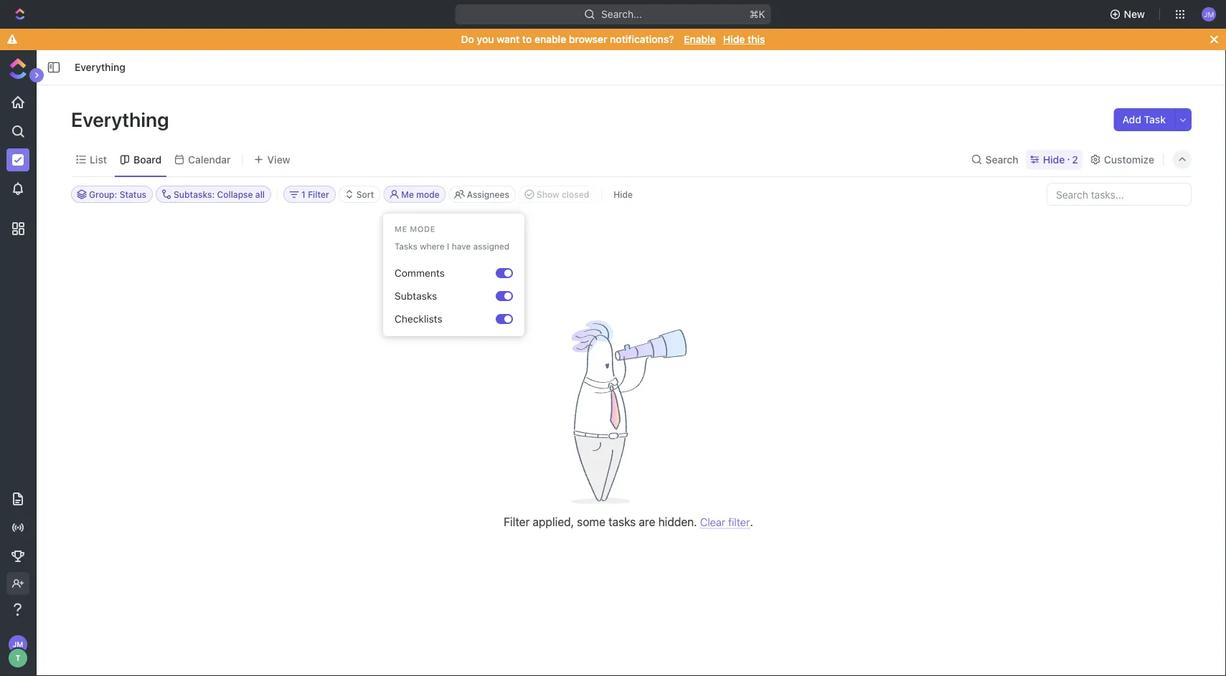 Task type: vqa. For each thing, say whether or not it's contained in the screenshot.
the topmost Field
no



Task type: locate. For each thing, give the bounding box(es) containing it.
comments
[[395, 267, 445, 279]]

assignees
[[467, 190, 510, 200]]

calendar link
[[185, 150, 231, 170]]

0 vertical spatial me
[[402, 190, 414, 200]]

1 vertical spatial hide
[[1043, 154, 1065, 165]]

0 vertical spatial everything
[[75, 61, 125, 73]]

tasks
[[609, 515, 636, 529]]

filter applied, some tasks are hidden. clear filter .
[[504, 515, 754, 529]]

2
[[1073, 154, 1079, 165]]

hide for hide
[[614, 190, 633, 200]]

1 vertical spatial me
[[395, 225, 408, 234]]

mode
[[416, 190, 440, 200], [410, 225, 436, 234]]

me
[[402, 190, 414, 200], [395, 225, 408, 234]]

everything link
[[71, 59, 129, 76]]

hide inside button
[[614, 190, 633, 200]]

board link
[[131, 150, 162, 170]]

some
[[577, 515, 606, 529]]

0 horizontal spatial hide
[[614, 190, 633, 200]]

2 horizontal spatial hide
[[1043, 154, 1065, 165]]

list
[[90, 154, 107, 165]]

you
[[477, 33, 494, 45]]

0 vertical spatial mode
[[416, 190, 440, 200]]

⌘k
[[750, 8, 766, 20]]

search...
[[602, 8, 642, 20]]

2 vertical spatial hide
[[614, 190, 633, 200]]

me mode button
[[384, 186, 446, 203]]

hide for hide 2
[[1043, 154, 1065, 165]]

new button
[[1104, 3, 1154, 26]]

me mode down me mode dropdown button
[[395, 225, 436, 234]]

mode left assignees button
[[416, 190, 440, 200]]

checklists
[[395, 313, 443, 325]]

checklists button
[[389, 308, 496, 331]]

board
[[134, 154, 162, 165]]

0 vertical spatial hide
[[723, 33, 745, 45]]

add
[[1123, 114, 1142, 126]]

Search tasks... text field
[[1048, 184, 1192, 205]]

clear
[[700, 516, 726, 529]]

everything
[[75, 61, 125, 73], [71, 107, 173, 131]]

list link
[[87, 150, 107, 170]]

to
[[523, 33, 532, 45]]

me inside dropdown button
[[402, 190, 414, 200]]

browser
[[569, 33, 608, 45]]

me mode left assignees button
[[402, 190, 440, 200]]

me mode
[[402, 190, 440, 200], [395, 225, 436, 234]]

hide
[[723, 33, 745, 45], [1043, 154, 1065, 165], [614, 190, 633, 200]]

subtasks
[[395, 290, 437, 302]]

subtasks button
[[389, 285, 496, 308]]

mode down me mode dropdown button
[[410, 225, 436, 234]]

0 vertical spatial me mode
[[402, 190, 440, 200]]

enable
[[535, 33, 567, 45]]

are
[[639, 515, 656, 529]]

want
[[497, 33, 520, 45]]



Task type: describe. For each thing, give the bounding box(es) containing it.
me mode inside me mode dropdown button
[[402, 190, 440, 200]]

1 horizontal spatial hide
[[723, 33, 745, 45]]

task
[[1145, 114, 1166, 126]]

hide button
[[608, 186, 639, 203]]

new
[[1125, 8, 1146, 20]]

comments button
[[389, 262, 496, 285]]

1 vertical spatial everything
[[71, 107, 173, 131]]

add task button
[[1114, 108, 1175, 131]]

enable
[[684, 33, 716, 45]]

add task
[[1123, 114, 1166, 126]]

1 vertical spatial me mode
[[395, 225, 436, 234]]

this
[[748, 33, 766, 45]]

do you want to enable browser notifications? enable hide this
[[461, 33, 766, 45]]

notifications?
[[610, 33, 674, 45]]

applied,
[[533, 515, 574, 529]]

customize button
[[1086, 150, 1159, 170]]

filter
[[504, 515, 530, 529]]

filter
[[729, 516, 750, 529]]

assignees button
[[449, 186, 516, 203]]

do
[[461, 33, 474, 45]]

calendar
[[188, 154, 231, 165]]

clear filter link
[[700, 502, 750, 529]]

mode inside me mode dropdown button
[[416, 190, 440, 200]]

hidden.
[[659, 515, 697, 529]]

search button
[[967, 150, 1023, 170]]

customize
[[1105, 154, 1155, 165]]

.
[[750, 515, 754, 529]]

hide 2
[[1043, 154, 1079, 165]]

1 vertical spatial mode
[[410, 225, 436, 234]]

search
[[986, 154, 1019, 165]]



